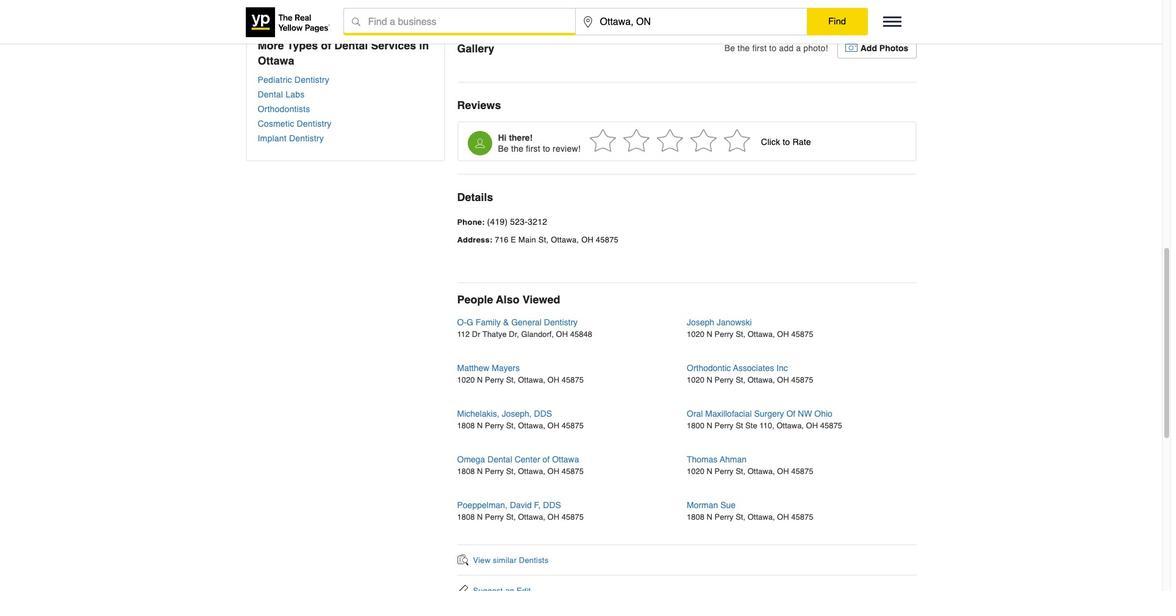 Task type: vqa. For each thing, say whether or not it's contained in the screenshot.
corporate lodging link
no



Task type: describe. For each thing, give the bounding box(es) containing it.
Where? text field
[[575, 9, 807, 35]]

2 horizontal spatial to
[[783, 137, 790, 147]]

implant dentistry link
[[258, 134, 433, 143]]

45875 inside poeppelman, david f, dds 1808 n perry st, ottawa, oh 45875
[[562, 513, 584, 522]]

mayers
[[492, 364, 520, 373]]

main
[[518, 236, 536, 245]]

1020 for thomas
[[687, 467, 704, 476]]

n inside 'matthew mayers 1020 n perry st, ottawa, oh 45875'
[[477, 376, 483, 385]]

oh inside thomas ahman 1020 n perry st, ottawa, oh 45875
[[777, 467, 789, 476]]

click
[[761, 137, 780, 147]]

general
[[511, 318, 542, 328]]

(419)
[[487, 217, 508, 227]]

maxillofacial
[[705, 409, 752, 419]]

view
[[473, 556, 491, 565]]

surgery
[[754, 409, 784, 419]]

oh inside 'matthew mayers 1020 n perry st, ottawa, oh 45875'
[[547, 376, 559, 385]]

oh inside michelakis, joseph, dds 1808 n perry st, ottawa, oh 45875
[[547, 422, 559, 431]]

oral maxillofacial surgery of nw ohio 1800 n perry st ste 110, ottawa, oh 45875
[[687, 409, 842, 431]]

oh inside joseph janowski 1020 n perry st, ottawa, oh 45875
[[777, 330, 789, 339]]

perry inside orthodontic associates inc 1020 n perry st, ottawa, oh 45875
[[715, 376, 733, 385]]

ottawa inside more types of dental services in ottawa
[[258, 54, 294, 67]]

st, inside thomas ahman 1020 n perry st, ottawa, oh 45875
[[736, 467, 745, 476]]

pediatric dentistry dental labs orthodontists cosmetic dentistry implant dentistry
[[258, 75, 332, 143]]

st
[[736, 422, 743, 431]]

1020 for joseph
[[687, 330, 704, 339]]

people also viewed
[[457, 293, 560, 306]]

perry inside thomas ahman 1020 n perry st, ottawa, oh 45875
[[715, 467, 733, 476]]

2
[[620, 137, 624, 147]]

n inside oral maxillofacial surgery of nw ohio 1800 n perry st ste 110, ottawa, oh 45875
[[707, 422, 712, 431]]

add photos
[[860, 43, 908, 53]]

5
[[720, 137, 725, 147]]

1800
[[687, 422, 704, 431]]

review!
[[553, 144, 581, 153]]

g
[[467, 318, 473, 328]]

perry inside 'matthew mayers 1020 n perry st, ottawa, oh 45875'
[[485, 376, 504, 385]]

be the first to add a photo!
[[724, 43, 828, 53]]

dentistry down cosmetic
[[289, 134, 324, 143]]

ohio
[[814, 409, 832, 419]]

photo!
[[803, 43, 828, 53]]

dental inside more types of dental services in ottawa
[[334, 39, 368, 52]]

details
[[457, 191, 493, 204]]

view similar dentists
[[473, 556, 549, 565]]

orthodontic associates inc 1020 n perry st, ottawa, oh 45875
[[687, 364, 813, 385]]

1 horizontal spatial the
[[738, 43, 750, 53]]

dr,
[[509, 330, 519, 339]]

st, inside morman sue 1808 n perry st, ottawa, oh 45875
[[736, 513, 745, 522]]

associates
[[733, 364, 774, 373]]

perry inside morman sue 1808 n perry st, ottawa, oh 45875
[[715, 513, 733, 522]]

1020 for matthew
[[457, 376, 475, 385]]

be inside hi there! be the first to review!
[[498, 144, 509, 153]]

more types of dental services in ottawa
[[258, 39, 429, 67]]

janowski
[[717, 318, 752, 328]]

ottawa, inside joseph janowski 1020 n perry st, ottawa, oh 45875
[[748, 330, 775, 339]]

45875 inside joseph janowski 1020 n perry st, ottawa, oh 45875
[[791, 330, 813, 339]]

click to rate
[[761, 137, 811, 147]]

services
[[371, 39, 416, 52]]

110,
[[759, 422, 774, 431]]

st, inside omega dental center of ottawa 1808 n perry st, ottawa, oh 45875
[[506, 467, 516, 476]]

oh inside o-g family & general dentistry 112 dr thatye dr, glandorf, oh 45848
[[556, 330, 568, 339]]

1020 inside orthodontic associates inc 1020 n perry st, ottawa, oh 45875
[[687, 376, 704, 385]]

first inside hi there! be the first to review!
[[526, 144, 540, 153]]

dds inside michelakis, joseph, dds 1808 n perry st, ottawa, oh 45875
[[534, 409, 552, 419]]

omega
[[457, 455, 485, 465]]

nw
[[798, 409, 812, 419]]

cosmetic
[[258, 119, 294, 129]]

implant
[[258, 134, 287, 143]]

to inside hi there! be the first to review!
[[543, 144, 550, 153]]

perry inside joseph janowski 1020 n perry st, ottawa, oh 45875
[[715, 330, 733, 339]]

also
[[496, 293, 520, 306]]

poeppelman, david f, dds 1808 n perry st, ottawa, oh 45875
[[457, 501, 584, 522]]

45875 inside thomas ahman 1020 n perry st, ottawa, oh 45875
[[791, 467, 813, 476]]

n inside poeppelman, david f, dds 1808 n perry st, ottawa, oh 45875
[[477, 513, 483, 522]]

a
[[796, 43, 801, 53]]

perry inside poeppelman, david f, dds 1808 n perry st, ottawa, oh 45875
[[485, 513, 504, 522]]

4
[[687, 137, 692, 147]]

ste
[[745, 422, 757, 431]]

of
[[786, 409, 795, 419]]

hi there! be the first to review!
[[498, 133, 581, 153]]

45875 inside orthodontic associates inc 1020 n perry st, ottawa, oh 45875
[[791, 376, 813, 385]]

st, inside 'matthew mayers 1020 n perry st, ottawa, oh 45875'
[[506, 376, 516, 385]]

oh inside morman sue 1808 n perry st, ottawa, oh 45875
[[777, 513, 789, 522]]

1808 inside michelakis, joseph, dds 1808 n perry st, ottawa, oh 45875
[[457, 422, 475, 431]]

oh inside omega dental center of ottawa 1808 n perry st, ottawa, oh 45875
[[547, 467, 559, 476]]

joseph
[[687, 318, 714, 328]]

n inside joseph janowski 1020 n perry st, ottawa, oh 45875
[[707, 330, 712, 339]]

3212
[[528, 217, 547, 227]]

dentistry inside o-g family & general dentistry 112 dr thatye dr, glandorf, oh 45848
[[544, 318, 578, 328]]

n inside thomas ahman 1020 n perry st, ottawa, oh 45875
[[707, 467, 712, 476]]

perry inside omega dental center of ottawa 1808 n perry st, ottawa, oh 45875
[[485, 467, 504, 476]]

add
[[779, 43, 794, 53]]

glandorf,
[[521, 330, 554, 339]]

st, inside poeppelman, david f, dds 1808 n perry st, ottawa, oh 45875
[[506, 513, 516, 522]]

gallery
[[457, 42, 494, 55]]

45848
[[570, 330, 592, 339]]

dental labs link
[[258, 90, 433, 99]]

the real yellow pages logo image
[[245, 7, 331, 37]]

dental inside "pediatric dentistry dental labs orthodontists cosmetic dentistry implant dentistry"
[[258, 90, 283, 99]]

of inside more types of dental services in ottawa
[[321, 39, 331, 52]]

orthodontic
[[687, 364, 731, 373]]

&
[[503, 318, 509, 328]]

add photos link
[[837, 37, 916, 59]]

n inside morman sue 1808 n perry st, ottawa, oh 45875
[[707, 513, 712, 522]]

st, inside joseph janowski 1020 n perry st, ottawa, oh 45875
[[736, 330, 745, 339]]

morman
[[687, 501, 718, 511]]

45875 inside 'matthew mayers 1020 n perry st, ottawa, oh 45875'
[[562, 376, 584, 385]]

there!
[[509, 133, 533, 142]]

thatye
[[482, 330, 507, 339]]

ottawa, inside omega dental center of ottawa 1808 n perry st, ottawa, oh 45875
[[518, 467, 545, 476]]

matthew mayers 1020 n perry st, ottawa, oh 45875
[[457, 364, 584, 385]]

joseph,
[[502, 409, 532, 419]]

perry inside michelakis, joseph, dds 1808 n perry st, ottawa, oh 45875
[[485, 422, 504, 431]]

pediatric dentistry link
[[258, 75, 433, 85]]

phone:
[[457, 218, 485, 227]]



Task type: locate. For each thing, give the bounding box(es) containing it.
1020 down orthodontic
[[687, 376, 704, 385]]

first left add on the right
[[752, 43, 767, 53]]

in
[[419, 39, 429, 52]]

to left the review! in the left of the page
[[543, 144, 550, 153]]

1808 down poeppelman,
[[457, 513, 475, 522]]

inc
[[776, 364, 788, 373]]

523-
[[510, 217, 528, 227]]

n down the michelakis,
[[477, 422, 483, 431]]

0 vertical spatial the
[[738, 43, 750, 53]]

omega dental center of ottawa 1808 n perry st, ottawa, oh 45875
[[457, 455, 584, 476]]

michelakis,
[[457, 409, 499, 419]]

st, down ahman
[[736, 467, 745, 476]]

dentistry
[[294, 75, 329, 85], [297, 119, 332, 129], [289, 134, 324, 143], [544, 318, 578, 328]]

ottawa, down associates
[[748, 376, 775, 385]]

1
[[586, 137, 591, 147]]

dentistry down orthodontists
[[297, 119, 332, 129]]

michelakis, joseph, dds 1808 n perry st, ottawa, oh 45875
[[457, 409, 584, 431]]

morman sue 1808 n perry st, ottawa, oh 45875
[[687, 501, 813, 522]]

1020 inside thomas ahman 1020 n perry st, ottawa, oh 45875
[[687, 467, 704, 476]]

ottawa, down of
[[777, 422, 804, 431]]

st, down thomas ahman 1020 n perry st, ottawa, oh 45875 on the right
[[736, 513, 745, 522]]

n inside omega dental center of ottawa 1808 n perry st, ottawa, oh 45875
[[477, 467, 483, 476]]

dentists
[[519, 556, 549, 565]]

1020 down joseph
[[687, 330, 704, 339]]

perry down sue on the bottom right
[[715, 513, 733, 522]]

of inside omega dental center of ottawa 1808 n perry st, ottawa, oh 45875
[[543, 455, 550, 465]]

n down omega
[[477, 467, 483, 476]]

dds right joseph,
[[534, 409, 552, 419]]

perry down the michelakis,
[[485, 422, 504, 431]]

ottawa right center
[[552, 455, 579, 465]]

0 horizontal spatial be
[[498, 144, 509, 153]]

1 horizontal spatial of
[[543, 455, 550, 465]]

1020 down thomas
[[687, 467, 704, 476]]

view similar dentists link
[[457, 555, 916, 566]]

of right types
[[321, 39, 331, 52]]

ottawa, down mayers
[[518, 376, 545, 385]]

poeppelman,
[[457, 501, 507, 511]]

oral
[[687, 409, 703, 419]]

2 horizontal spatial dental
[[488, 455, 512, 465]]

ottawa down the more
[[258, 54, 294, 67]]

1 horizontal spatial dental
[[334, 39, 368, 52]]

rate
[[793, 137, 811, 147]]

716
[[495, 236, 508, 245]]

st, right main
[[538, 236, 549, 245]]

ottawa, up morman sue 1808 n perry st, ottawa, oh 45875
[[748, 467, 775, 476]]

orthodontists link
[[258, 104, 433, 114]]

1808 inside poeppelman, david f, dds 1808 n perry st, ottawa, oh 45875
[[457, 513, 475, 522]]

dr
[[472, 330, 480, 339]]

1 vertical spatial ottawa
[[552, 455, 579, 465]]

1808 down morman
[[687, 513, 704, 522]]

n down matthew
[[477, 376, 483, 385]]

f,
[[534, 501, 541, 511]]

1 vertical spatial be
[[498, 144, 509, 153]]

st, down associates
[[736, 376, 745, 385]]

1 vertical spatial first
[[526, 144, 540, 153]]

cosmetic dentistry link
[[258, 119, 433, 129]]

ottawa, inside orthodontic associates inc 1020 n perry st, ottawa, oh 45875
[[748, 376, 775, 385]]

perry down orthodontic
[[715, 376, 733, 385]]

0 vertical spatial dental
[[334, 39, 368, 52]]

1020 inside 'matthew mayers 1020 n perry st, ottawa, oh 45875'
[[457, 376, 475, 385]]

1808
[[457, 422, 475, 431], [457, 467, 475, 476], [457, 513, 475, 522], [687, 513, 704, 522]]

Find a business text field
[[344, 9, 575, 35]]

1020 inside joseph janowski 1020 n perry st, ottawa, oh 45875
[[687, 330, 704, 339]]

sue
[[720, 501, 736, 511]]

be
[[724, 43, 735, 53], [498, 144, 509, 153]]

1808 down omega
[[457, 467, 475, 476]]

be down where? text field at the top of page
[[724, 43, 735, 53]]

n
[[707, 330, 712, 339], [477, 376, 483, 385], [707, 376, 712, 385], [477, 422, 483, 431], [707, 422, 712, 431], [477, 467, 483, 476], [707, 467, 712, 476], [477, 513, 483, 522], [707, 513, 712, 522]]

ottawa, right main
[[551, 236, 579, 245]]

dental left center
[[488, 455, 512, 465]]

n down joseph
[[707, 330, 712, 339]]

the left add on the right
[[738, 43, 750, 53]]

2 vertical spatial dental
[[488, 455, 512, 465]]

n inside orthodontic associates inc 1020 n perry st, ottawa, oh 45875
[[707, 376, 712, 385]]

ottawa, inside thomas ahman 1020 n perry st, ottawa, oh 45875
[[748, 467, 775, 476]]

dentistry up '45848'
[[544, 318, 578, 328]]

pediatric
[[258, 75, 292, 85]]

similar
[[493, 556, 517, 565]]

e
[[511, 236, 516, 245]]

45875 inside michelakis, joseph, dds 1808 n perry st, ottawa, oh 45875
[[562, 422, 584, 431]]

st, down mayers
[[506, 376, 516, 385]]

family
[[476, 318, 501, 328]]

first
[[752, 43, 767, 53], [526, 144, 540, 153]]

of
[[321, 39, 331, 52], [543, 455, 550, 465]]

1 vertical spatial dds
[[543, 501, 561, 511]]

st, inside michelakis, joseph, dds 1808 n perry st, ottawa, oh 45875
[[506, 422, 516, 431]]

0 horizontal spatial the
[[511, 144, 523, 153]]

ottawa,
[[551, 236, 579, 245], [748, 330, 775, 339], [518, 376, 545, 385], [748, 376, 775, 385], [518, 422, 545, 431], [777, 422, 804, 431], [518, 467, 545, 476], [748, 467, 775, 476], [518, 513, 545, 522], [748, 513, 775, 522]]

st, inside orthodontic associates inc 1020 n perry st, ottawa, oh 45875
[[736, 376, 745, 385]]

be down hi
[[498, 144, 509, 153]]

perry down janowski
[[715, 330, 733, 339]]

1 horizontal spatial be
[[724, 43, 735, 53]]

address: 716 e main st, ottawa, oh 45875
[[457, 236, 618, 245]]

ottawa, inside 'matthew mayers 1020 n perry st, ottawa, oh 45875'
[[518, 376, 545, 385]]

to left add on the right
[[769, 43, 777, 53]]

hi
[[498, 133, 507, 142]]

ottawa
[[258, 54, 294, 67], [552, 455, 579, 465]]

dds
[[534, 409, 552, 419], [543, 501, 561, 511]]

45875 inside omega dental center of ottawa 1808 n perry st, ottawa, oh 45875
[[562, 467, 584, 476]]

dental inside omega dental center of ottawa 1808 n perry st, ottawa, oh 45875
[[488, 455, 512, 465]]

viewed
[[523, 293, 560, 306]]

n down thomas
[[707, 467, 712, 476]]

oh inside poeppelman, david f, dds 1808 n perry st, ottawa, oh 45875
[[547, 513, 559, 522]]

oh inside orthodontic associates inc 1020 n perry st, ottawa, oh 45875
[[777, 376, 789, 385]]

3
[[653, 137, 658, 147]]

dentistry up labs
[[294, 75, 329, 85]]

n down poeppelman,
[[477, 513, 483, 522]]

perry down poeppelman,
[[485, 513, 504, 522]]

1 vertical spatial the
[[511, 144, 523, 153]]

n down morman
[[707, 513, 712, 522]]

st, down center
[[506, 467, 516, 476]]

joseph janowski 1020 n perry st, ottawa, oh 45875
[[687, 318, 813, 339]]

0 vertical spatial ottawa
[[258, 54, 294, 67]]

o-
[[457, 318, 467, 328]]

n right 1800
[[707, 422, 712, 431]]

to left rate
[[783, 137, 790, 147]]

labs
[[286, 90, 305, 99]]

oh inside oral maxillofacial surgery of nw ohio 1800 n perry st ste 110, ottawa, oh 45875
[[806, 422, 818, 431]]

ottawa, down f,
[[518, 513, 545, 522]]

address:
[[457, 236, 492, 245]]

st, down david
[[506, 513, 516, 522]]

matthew
[[457, 364, 489, 373]]

ottawa, inside morman sue 1808 n perry st, ottawa, oh 45875
[[748, 513, 775, 522]]

45875 inside oral maxillofacial surgery of nw ohio 1800 n perry st ste 110, ottawa, oh 45875
[[820, 422, 842, 431]]

find
[[828, 16, 846, 26]]

ottawa inside omega dental center of ottawa 1808 n perry st, ottawa, oh 45875
[[552, 455, 579, 465]]

phone: (419) 523-3212
[[457, 217, 547, 227]]

1808 inside morman sue 1808 n perry st, ottawa, oh 45875
[[687, 513, 704, 522]]

ottawa, down center
[[518, 467, 545, 476]]

first down there!
[[526, 144, 540, 153]]

perry down maxillofacial
[[715, 422, 733, 431]]

dds inside poeppelman, david f, dds 1808 n perry st, ottawa, oh 45875
[[543, 501, 561, 511]]

thomas ahman 1020 n perry st, ottawa, oh 45875
[[687, 455, 813, 476]]

the down there!
[[511, 144, 523, 153]]

n inside michelakis, joseph, dds 1808 n perry st, ottawa, oh 45875
[[477, 422, 483, 431]]

more
[[258, 39, 284, 52]]

st, down janowski
[[736, 330, 745, 339]]

of right center
[[543, 455, 550, 465]]

reviews
[[457, 99, 501, 112]]

st, down joseph,
[[506, 422, 516, 431]]

1 vertical spatial dental
[[258, 90, 283, 99]]

perry inside oral maxillofacial surgery of nw ohio 1800 n perry st ste 110, ottawa, oh 45875
[[715, 422, 733, 431]]

0 horizontal spatial first
[[526, 144, 540, 153]]

to
[[769, 43, 777, 53], [783, 137, 790, 147], [543, 144, 550, 153]]

0 horizontal spatial of
[[321, 39, 331, 52]]

the inside hi there! be the first to review!
[[511, 144, 523, 153]]

david
[[510, 501, 532, 511]]

0 horizontal spatial dental
[[258, 90, 283, 99]]

oh
[[581, 236, 593, 245], [556, 330, 568, 339], [777, 330, 789, 339], [547, 376, 559, 385], [777, 376, 789, 385], [547, 422, 559, 431], [806, 422, 818, 431], [547, 467, 559, 476], [777, 467, 789, 476], [547, 513, 559, 522], [777, 513, 789, 522]]

1020 down matthew
[[457, 376, 475, 385]]

dental down pediatric
[[258, 90, 283, 99]]

photos
[[879, 43, 908, 53]]

o-g family & general dentistry 112 dr thatye dr, glandorf, oh 45848
[[457, 318, 592, 339]]

ottawa, down joseph,
[[518, 422, 545, 431]]

1 horizontal spatial ottawa
[[552, 455, 579, 465]]

1808 inside omega dental center of ottawa 1808 n perry st, ottawa, oh 45875
[[457, 467, 475, 476]]

ottawa, inside poeppelman, david f, dds 1808 n perry st, ottawa, oh 45875
[[518, 513, 545, 522]]

45875 inside morman sue 1808 n perry st, ottawa, oh 45875
[[791, 513, 813, 522]]

ottawa, inside michelakis, joseph, dds 1808 n perry st, ottawa, oh 45875
[[518, 422, 545, 431]]

add
[[860, 43, 877, 53]]

1 horizontal spatial first
[[752, 43, 767, 53]]

center
[[515, 455, 540, 465]]

0 vertical spatial of
[[321, 39, 331, 52]]

orthodontists
[[258, 104, 310, 114]]

ahman
[[720, 455, 747, 465]]

types
[[287, 39, 318, 52]]

ottawa, down thomas ahman 1020 n perry st, ottawa, oh 45875 on the right
[[748, 513, 775, 522]]

0 vertical spatial dds
[[534, 409, 552, 419]]

0 horizontal spatial ottawa
[[258, 54, 294, 67]]

45875
[[596, 236, 618, 245], [791, 330, 813, 339], [562, 376, 584, 385], [791, 376, 813, 385], [562, 422, 584, 431], [820, 422, 842, 431], [562, 467, 584, 476], [791, 467, 813, 476], [562, 513, 584, 522], [791, 513, 813, 522]]

ottawa, down janowski
[[748, 330, 775, 339]]

perry down mayers
[[485, 376, 504, 385]]

1 horizontal spatial to
[[769, 43, 777, 53]]

st,
[[538, 236, 549, 245], [736, 330, 745, 339], [506, 376, 516, 385], [736, 376, 745, 385], [506, 422, 516, 431], [506, 467, 516, 476], [736, 467, 745, 476], [506, 513, 516, 522], [736, 513, 745, 522]]

thomas
[[687, 455, 718, 465]]

0 vertical spatial be
[[724, 43, 735, 53]]

0 horizontal spatial to
[[543, 144, 550, 153]]

1 vertical spatial of
[[543, 455, 550, 465]]

people
[[457, 293, 493, 306]]

1808 down the michelakis,
[[457, 422, 475, 431]]

dental up pediatric dentistry link
[[334, 39, 368, 52]]

0 vertical spatial first
[[752, 43, 767, 53]]

perry down omega
[[485, 467, 504, 476]]

perry down ahman
[[715, 467, 733, 476]]

dds right f,
[[543, 501, 561, 511]]

ottawa, inside oral maxillofacial surgery of nw ohio 1800 n perry st ste 110, ottawa, oh 45875
[[777, 422, 804, 431]]

n down orthodontic
[[707, 376, 712, 385]]



